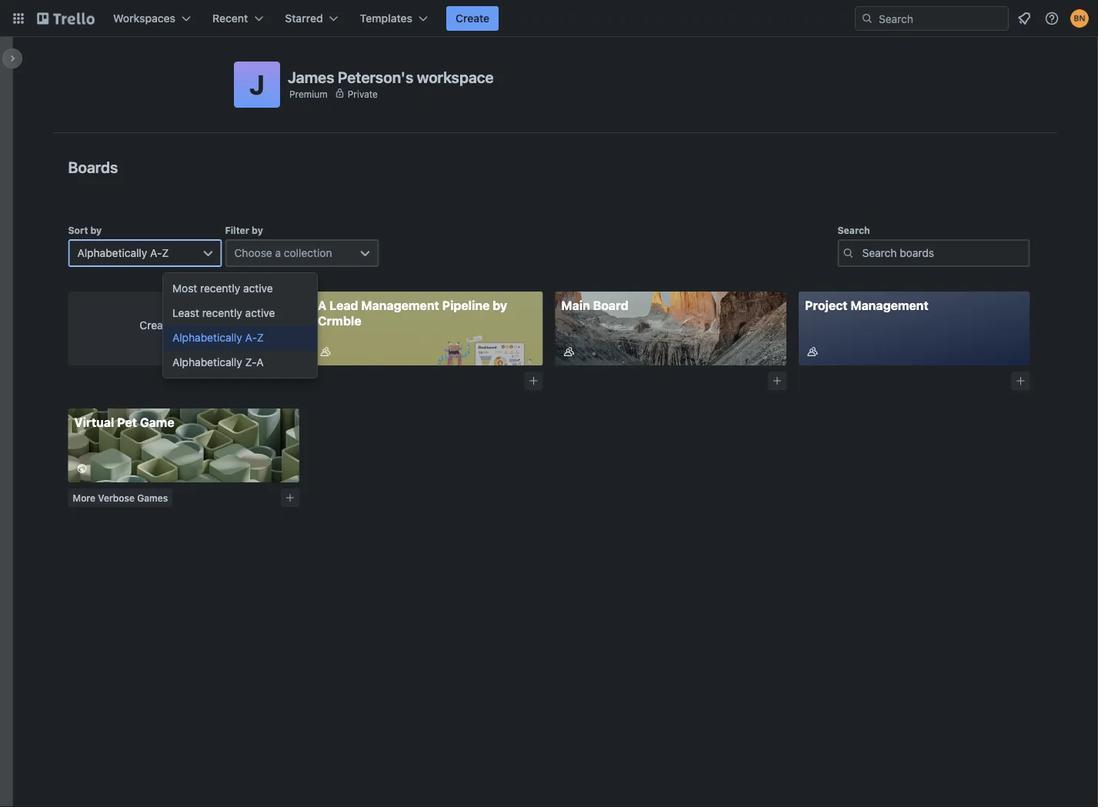 Task type: vqa. For each thing, say whether or not it's contained in the screenshot.
search icon
yes



Task type: locate. For each thing, give the bounding box(es) containing it.
add a new collection image
[[772, 376, 783, 386], [1016, 376, 1026, 386]]

open information menu image
[[1045, 11, 1060, 26]]

1 vertical spatial create
[[140, 319, 173, 332]]

sm image inside virtual pet game link
[[74, 461, 90, 476]]

1 horizontal spatial a
[[318, 298, 327, 313]]

add a new collection image
[[528, 376, 539, 386], [285, 493, 296, 503]]

alphabetically
[[77, 247, 147, 259], [172, 331, 242, 344], [172, 356, 242, 369]]

sm image down crmble
[[318, 344, 333, 359]]

board
[[593, 298, 629, 313]]

a
[[318, 298, 327, 313], [257, 356, 264, 369]]

main board link
[[555, 292, 787, 366]]

sm image down project
[[805, 344, 821, 359]]

0 horizontal spatial alphabetically a-z
[[77, 247, 169, 259]]

sm image for project management
[[805, 344, 821, 359]]

management inside a lead management pipeline by crmble
[[361, 298, 439, 313]]

by right pipeline on the left top of the page
[[493, 298, 507, 313]]

workspaces
[[113, 12, 176, 25]]

2 add a new collection image from the left
[[1016, 376, 1026, 386]]

sm image inside the main board link
[[562, 344, 577, 359]]

0 horizontal spatial management
[[361, 298, 439, 313]]

recently down most recently active
[[202, 307, 242, 319]]

2 vertical spatial alphabetically
[[172, 356, 242, 369]]

alphabetically a-z down sort by
[[77, 247, 169, 259]]

a left 'lead'
[[318, 298, 327, 313]]

z down least recently active
[[257, 331, 264, 344]]

alphabetically down board
[[172, 356, 242, 369]]

primary element
[[0, 0, 1098, 37]]

peterson's
[[338, 68, 413, 86]]

0 vertical spatial create
[[456, 12, 490, 25]]

sm image up more on the bottom left
[[74, 461, 90, 476]]

0 vertical spatial z
[[162, 247, 169, 259]]

0 vertical spatial active
[[243, 282, 273, 295]]

add a new collection image for project management
[[1016, 376, 1026, 386]]

1 vertical spatial alphabetically a-z
[[172, 331, 264, 344]]

create left new
[[140, 319, 173, 332]]

active down most recently active
[[245, 307, 275, 319]]

by right sort
[[90, 225, 102, 236]]

0 horizontal spatial a
[[257, 356, 264, 369]]

1 horizontal spatial add a new collection image
[[528, 376, 539, 386]]

1 vertical spatial z
[[257, 331, 264, 344]]

1 horizontal spatial alphabetically a-z
[[172, 331, 264, 344]]

templates
[[360, 12, 413, 25]]

management
[[361, 298, 439, 313], [851, 298, 929, 313]]

0 horizontal spatial create
[[140, 319, 173, 332]]

recent button
[[203, 6, 273, 31]]

most
[[172, 282, 197, 295]]

z
[[162, 247, 169, 259], [257, 331, 264, 344]]

choose a collection
[[234, 247, 332, 259]]

crmble
[[318, 314, 362, 328]]

recently
[[200, 282, 240, 295], [202, 307, 242, 319]]

create inside button
[[456, 12, 490, 25]]

alphabetically a-z
[[77, 247, 169, 259], [172, 331, 264, 344]]

management right 'lead'
[[361, 298, 439, 313]]

1 vertical spatial a
[[257, 356, 264, 369]]

a down least recently active
[[257, 356, 264, 369]]

alphabetically z-a
[[172, 356, 264, 369]]

recently up least recently active
[[200, 282, 240, 295]]

by
[[90, 225, 102, 236], [252, 225, 263, 236], [493, 298, 507, 313]]

by for alphabetically
[[90, 225, 102, 236]]

0 horizontal spatial a-
[[150, 247, 162, 259]]

1 horizontal spatial add a new collection image
[[1016, 376, 1026, 386]]

new
[[176, 319, 196, 332]]

0 vertical spatial add a new collection image
[[528, 376, 539, 386]]

1 vertical spatial a-
[[245, 331, 257, 344]]

verbose
[[98, 493, 135, 503]]

alphabetically a-z up alphabetically z-a
[[172, 331, 264, 344]]

1 horizontal spatial management
[[851, 298, 929, 313]]

1 horizontal spatial create
[[456, 12, 490, 25]]

1 add a new collection image from the left
[[772, 376, 783, 386]]

2 horizontal spatial by
[[493, 298, 507, 313]]

0 horizontal spatial add a new collection image
[[772, 376, 783, 386]]

project
[[805, 298, 848, 313]]

sm image for virtual pet game
[[74, 461, 90, 476]]

a-
[[150, 247, 162, 259], [245, 331, 257, 344]]

1 horizontal spatial by
[[252, 225, 263, 236]]

filter
[[225, 225, 249, 236]]

recently for least
[[202, 307, 242, 319]]

by inside a lead management pipeline by crmble
[[493, 298, 507, 313]]

sm image
[[318, 344, 333, 359], [562, 344, 577, 359], [805, 344, 821, 359], [74, 461, 90, 476]]

main
[[562, 298, 590, 313]]

project management
[[805, 298, 929, 313]]

1 vertical spatial active
[[245, 307, 275, 319]]

more verbose games button
[[68, 489, 173, 507]]

a inside a lead management pipeline by crmble
[[318, 298, 327, 313]]

active down the "choose"
[[243, 282, 273, 295]]

j
[[249, 69, 265, 100]]

by right "filter"
[[252, 225, 263, 236]]

0 vertical spatial a
[[318, 298, 327, 313]]

z up create new board at left top
[[162, 247, 169, 259]]

sm image inside the project management link
[[805, 344, 821, 359]]

sm image down main
[[562, 344, 577, 359]]

create
[[456, 12, 490, 25], [140, 319, 173, 332]]

board
[[199, 319, 228, 332]]

alphabetically down sort by
[[77, 247, 147, 259]]

management inside the project management link
[[851, 298, 929, 313]]

active
[[243, 282, 273, 295], [245, 307, 275, 319]]

alphabetically up alphabetically z-a
[[172, 331, 242, 344]]

0 vertical spatial recently
[[200, 282, 240, 295]]

0 vertical spatial alphabetically a-z
[[77, 247, 169, 259]]

1 management from the left
[[361, 298, 439, 313]]

management right project
[[851, 298, 929, 313]]

1 vertical spatial recently
[[202, 307, 242, 319]]

starred button
[[276, 6, 348, 31]]

create up the workspace at the left of page
[[456, 12, 490, 25]]

sm image inside a lead management pipeline by crmble link
[[318, 344, 333, 359]]

1 horizontal spatial a-
[[245, 331, 257, 344]]

0 horizontal spatial add a new collection image
[[285, 493, 296, 503]]

games
[[137, 493, 168, 503]]

project management link
[[799, 292, 1030, 366]]

templates button
[[351, 6, 437, 31]]

sm image for main board
[[562, 344, 577, 359]]

a lead management pipeline by crmble link
[[312, 292, 543, 366]]

lead
[[330, 298, 358, 313]]

0 horizontal spatial by
[[90, 225, 102, 236]]

j button
[[234, 62, 280, 108]]

2 management from the left
[[851, 298, 929, 313]]

sm image for a lead management pipeline by crmble
[[318, 344, 333, 359]]

1 vertical spatial alphabetically
[[172, 331, 242, 344]]



Task type: describe. For each thing, give the bounding box(es) containing it.
least
[[172, 307, 199, 319]]

private
[[348, 89, 378, 99]]

z-
[[245, 356, 257, 369]]

back to home image
[[37, 6, 95, 31]]

pipeline
[[442, 298, 490, 313]]

choose
[[234, 247, 272, 259]]

Search text field
[[838, 239, 1030, 267]]

create for create new board
[[140, 319, 173, 332]]

ben nelson (bennelson96) image
[[1071, 9, 1089, 28]]

premium
[[289, 89, 328, 99]]

recently for most
[[200, 282, 240, 295]]

virtual
[[74, 415, 114, 430]]

0 horizontal spatial z
[[162, 247, 169, 259]]

collection
[[284, 247, 332, 259]]

1 vertical spatial add a new collection image
[[285, 493, 296, 503]]

active for least recently active
[[245, 307, 275, 319]]

create for create
[[456, 12, 490, 25]]

a lead management pipeline by crmble
[[318, 298, 507, 328]]

search
[[838, 225, 870, 236]]

create new board
[[140, 319, 228, 332]]

a
[[275, 247, 281, 259]]

search image
[[861, 12, 874, 25]]

0 vertical spatial a-
[[150, 247, 162, 259]]

virtual pet game link
[[68, 409, 299, 483]]

most recently active
[[172, 282, 273, 295]]

least recently active
[[172, 307, 275, 319]]

main board
[[562, 298, 629, 313]]

filter by
[[225, 225, 263, 236]]

workspaces button
[[104, 6, 200, 31]]

virtual pet game
[[74, 415, 174, 430]]

more
[[73, 493, 95, 503]]

recent
[[212, 12, 248, 25]]

0 vertical spatial alphabetically
[[77, 247, 147, 259]]

workspace
[[417, 68, 494, 86]]

1 horizontal spatial z
[[257, 331, 264, 344]]

add a new collection image for main board
[[772, 376, 783, 386]]

0 notifications image
[[1015, 9, 1034, 28]]

boards
[[68, 158, 118, 176]]

by for choose
[[252, 225, 263, 236]]

sort by
[[68, 225, 102, 236]]

sort
[[68, 225, 88, 236]]

create button
[[446, 6, 499, 31]]

starred
[[285, 12, 323, 25]]

more verbose games
[[73, 493, 168, 503]]

Search field
[[874, 7, 1008, 30]]

active for most recently active
[[243, 282, 273, 295]]

pet
[[117, 415, 137, 430]]

james
[[288, 68, 334, 86]]

james peterson's workspace premium
[[288, 68, 494, 99]]

game
[[140, 415, 174, 430]]



